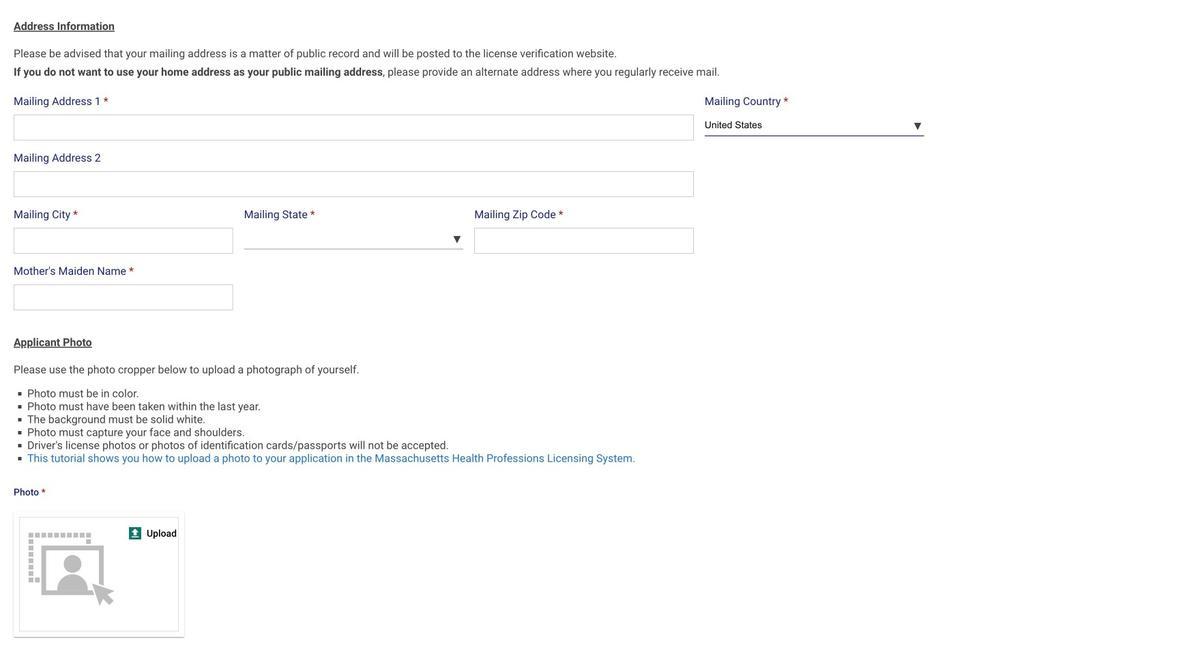 Task type: describe. For each thing, give the bounding box(es) containing it.
no color image
[[129, 528, 141, 540]]



Task type: locate. For each thing, give the bounding box(es) containing it.
None text field
[[14, 115, 694, 141], [14, 228, 233, 254], [14, 285, 233, 311], [14, 115, 694, 141], [14, 228, 233, 254], [14, 285, 233, 311]]

None text field
[[14, 171, 694, 197], [475, 228, 694, 254], [14, 171, 694, 197], [475, 228, 694, 254]]



Task type: vqa. For each thing, say whether or not it's contained in the screenshot.
Massachusetts State Seal icon
no



